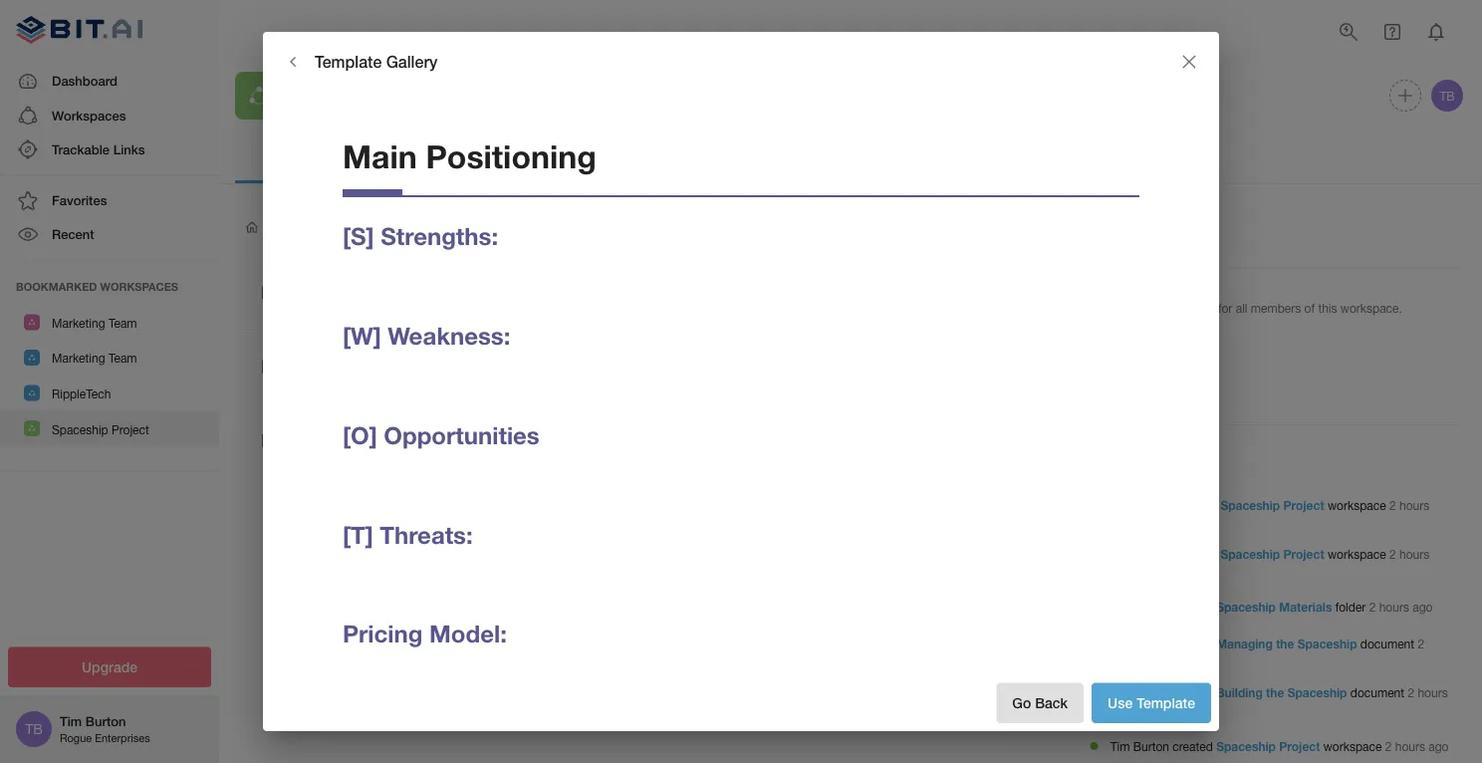 Task type: vqa. For each thing, say whether or not it's contained in the screenshot.
TEAM to the top
yes



Task type: describe. For each thing, give the bounding box(es) containing it.
the for building the spaceship
[[407, 348, 429, 366]]

team for 1st marketing team button from the bottom of the page
[[108, 351, 137, 365]]

content library link
[[394, 135, 554, 183]]

go back button
[[996, 683, 1084, 723]]

items
[[1095, 301, 1124, 315]]

building the spaceship
[[347, 348, 506, 366]]

managing the spaceship
[[347, 422, 518, 440]]

upgrade button
[[8, 647, 211, 687]]

content library
[[410, 151, 539, 168]]

workspaces
[[100, 280, 178, 293]]

tim burton created building the spaceship document
[[1110, 686, 1405, 700]]

spaceship materials link
[[1216, 600, 1332, 614]]

of
[[1305, 301, 1315, 315]]

[w] weakness:
[[343, 321, 510, 350]]

project inside button
[[112, 422, 149, 436]]

workspace.
[[1341, 301, 1402, 315]]

tb inside tb button
[[1440, 89, 1455, 103]]

go back
[[1012, 695, 1068, 711]]

trackable links button
[[0, 132, 219, 167]]

managing for managing the spaceship
[[347, 422, 415, 440]]

rippletech button
[[0, 375, 219, 411]]

1 marketing team button from the top
[[0, 304, 219, 340]]

back
[[1035, 695, 1068, 711]]

updated spaceship project workspace for the topmost spaceship project link
[[1169, 498, 1386, 512]]

content
[[410, 151, 476, 168]]

members
[[1251, 301, 1301, 315]]

1 vertical spatial building the spaceship link
[[1216, 686, 1347, 700]]

template inside use template button
[[1137, 695, 1195, 711]]

use template
[[1108, 695, 1195, 711]]

0 horizontal spatial template
[[315, 52, 382, 71]]

2 2 hours ago from the top
[[1110, 547, 1430, 578]]

library
[[480, 151, 539, 168]]

2 updated from the top
[[1173, 547, 1217, 561]]

2 for from the left
[[1218, 301, 1233, 315]]

[s]
[[343, 222, 374, 250]]

tim burton created spaceship project workspace 2 hours ago
[[1110, 739, 1449, 753]]

folder
[[1336, 600, 1366, 614]]

favorites
[[52, 192, 107, 208]]

[t] threats:
[[343, 520, 473, 548]]

opportunities
[[384, 420, 540, 449]]

4 2 hours ago from the top
[[1110, 686, 1448, 717]]

1 2 hours ago from the top
[[1110, 498, 1430, 529]]

managing the spaceship link
[[1216, 637, 1357, 650]]

links
[[113, 141, 145, 157]]

tim for tim burton rogue enterprises
[[60, 713, 82, 729]]

0 vertical spatial spaceship project link
[[1221, 498, 1324, 512]]

bookmarked
[[16, 280, 97, 293]]

home link
[[243, 218, 300, 236]]

home
[[265, 219, 300, 235]]

burton for tim burton rogue enterprises
[[85, 713, 126, 729]]

managing the spaceship document
[[1216, 637, 1415, 650]]

trackable links
[[52, 141, 145, 157]]

marketing for 1st marketing team button from the bottom of the page
[[52, 351, 105, 365]]

burton down [o] opportunities
[[425, 450, 458, 463]]

spaceship project button
[[0, 411, 219, 446]]

2 vertical spatial workspace
[[1324, 739, 1382, 753]]

use
[[1108, 695, 1133, 711]]

tb button
[[1428, 77, 1466, 115]]

created for building
[[1173, 686, 1213, 700]]

pricing
[[343, 619, 423, 647]]

created for spaceship
[[1173, 739, 1213, 753]]

favorite image
[[525, 419, 549, 443]]

insights link
[[554, 135, 713, 183]]

[o]
[[343, 420, 377, 449]]

burton for tim burton created spaceship project workspace 2 hours ago
[[1133, 739, 1169, 753]]

created by tim burton 2 hours ago
[[347, 450, 519, 463]]

1 vertical spatial document
[[1351, 686, 1405, 700]]

[o] opportunities
[[343, 420, 540, 449]]

strengths:
[[381, 222, 498, 250]]

dashboard button
[[0, 64, 219, 98]]

tim for tim burton created building the spaceship document
[[1110, 686, 1130, 700]]

documents
[[270, 151, 359, 168]]

[w]
[[343, 321, 381, 350]]

all
[[1236, 301, 1248, 315]]

documents link
[[235, 135, 394, 183]]

0 horizontal spatial building the spaceship link
[[291, 334, 987, 399]]

by
[[389, 450, 401, 463]]

main positioning
[[343, 137, 596, 175]]

recent
[[52, 226, 94, 242]]

marketing team for 2nd marketing team button from the bottom of the page
[[52, 316, 137, 330]]

3 2 hours ago from the top
[[1110, 637, 1425, 667]]

this
[[1318, 301, 1337, 315]]

gallery
[[386, 52, 438, 71]]

pin
[[1075, 301, 1092, 315]]

0 vertical spatial document
[[1361, 637, 1415, 650]]

workspaces
[[52, 107, 126, 123]]

pin items for quick access for all members of this workspace.
[[1075, 301, 1402, 315]]

bookmarked workspaces
[[16, 280, 178, 293]]

enterprises
[[95, 732, 150, 745]]



Task type: locate. For each thing, give the bounding box(es) containing it.
spaceship project link
[[1221, 498, 1324, 512], [1221, 547, 1324, 561], [1216, 739, 1320, 753]]

0 vertical spatial updated
[[1173, 498, 1217, 512]]

marketing team for 1st marketing team button from the bottom of the page
[[52, 351, 137, 365]]

0 horizontal spatial building
[[347, 348, 403, 366]]

0 vertical spatial marketing
[[52, 316, 105, 330]]

burton
[[425, 450, 458, 463], [1133, 686, 1169, 700], [85, 713, 126, 729], [1133, 739, 1169, 753]]

0 horizontal spatial for
[[1127, 301, 1142, 315]]

the down managing the spaceship link
[[1266, 686, 1284, 700]]

trackable
[[52, 141, 110, 157]]

quick
[[1145, 301, 1174, 315]]

template right use at right bottom
[[1137, 695, 1195, 711]]

created right use at right bottom
[[1173, 686, 1213, 700]]

the up created by tim burton 2 hours ago
[[419, 422, 441, 440]]

burton up enterprises
[[85, 713, 126, 729]]

0 vertical spatial updated spaceship project workspace
[[1169, 498, 1386, 512]]

marketing
[[52, 316, 105, 330], [52, 351, 105, 365]]

0 vertical spatial building
[[347, 348, 403, 366]]

managing down spaceship materials link
[[1216, 637, 1273, 650]]

template left gallery
[[315, 52, 382, 71]]

burton inside tim burton rogue enterprises
[[85, 713, 126, 729]]

2 team from the top
[[108, 351, 137, 365]]

1 vertical spatial team
[[108, 351, 137, 365]]

1 horizontal spatial building the spaceship link
[[1216, 686, 1347, 700]]

burton down use template
[[1133, 739, 1169, 753]]

dashboard
[[52, 73, 118, 89]]

template
[[315, 52, 382, 71], [1137, 695, 1195, 711]]

favorites button
[[0, 183, 219, 218]]

marketing team down bookmarked workspaces
[[52, 316, 137, 330]]

updated spaceship project workspace for the middle spaceship project link
[[1169, 547, 1386, 561]]

use template button
[[1092, 683, 1211, 723]]

for left quick
[[1127, 301, 1142, 315]]

burton right use at right bottom
[[1133, 686, 1169, 700]]

1 vertical spatial updated
[[1173, 547, 1217, 561]]

building up [o]
[[347, 348, 403, 366]]

positioning
[[426, 137, 596, 175]]

tim
[[404, 450, 422, 463], [1110, 686, 1130, 700], [60, 713, 82, 729], [1110, 739, 1130, 753]]

for
[[1127, 301, 1142, 315], [1218, 301, 1233, 315]]

team down workspaces at the left top
[[108, 316, 137, 330]]

2 vertical spatial spaceship project link
[[1216, 739, 1320, 753]]

1 horizontal spatial building
[[1216, 686, 1263, 700]]

workspace for the topmost spaceship project link
[[1328, 498, 1386, 512]]

rogue
[[60, 732, 92, 745]]

1 vertical spatial managing
[[1216, 637, 1273, 650]]

1 marketing team from the top
[[52, 316, 137, 330]]

2 hours ago
[[1110, 498, 1430, 529], [1110, 547, 1430, 578], [1110, 637, 1425, 667], [1110, 686, 1448, 717]]

burton for tim burton created building the spaceship document
[[1133, 686, 1169, 700]]

workspace
[[1328, 498, 1386, 512], [1328, 547, 1386, 561], [1324, 739, 1382, 753]]

managing up by
[[347, 422, 415, 440]]

0 vertical spatial created
[[1173, 686, 1213, 700]]

tim inside tim burton rogue enterprises
[[60, 713, 82, 729]]

main
[[343, 137, 417, 175]]

rippletech
[[52, 387, 111, 401]]

tim right back
[[1110, 686, 1130, 700]]

marketing team button up rippletech
[[0, 340, 219, 375]]

marketing down bookmarked workspaces
[[52, 316, 105, 330]]

marketing team up rippletech
[[52, 351, 137, 365]]

1 vertical spatial spaceship project link
[[1221, 547, 1324, 561]]

1 team from the top
[[108, 316, 137, 330]]

managing
[[347, 422, 415, 440], [1216, 637, 1273, 650]]

0 vertical spatial template
[[315, 52, 382, 71]]

tim burton rogue enterprises
[[60, 713, 150, 745]]

document down folder
[[1361, 637, 1415, 650]]

the for managing the spaceship
[[419, 422, 441, 440]]

team up rippletech 'button'
[[108, 351, 137, 365]]

building up tim burton created spaceship project workspace 2 hours ago
[[1216, 686, 1263, 700]]

recent button
[[0, 218, 219, 252]]

go
[[1012, 695, 1031, 711]]

the for managing the spaceship document
[[1276, 637, 1294, 650]]

spaceship inside button
[[52, 422, 108, 436]]

weakness:
[[388, 321, 510, 350]]

spaceship materials folder 2 hours ago
[[1216, 600, 1433, 614]]

1 horizontal spatial for
[[1218, 301, 1233, 315]]

document down the managing the spaceship document on the right
[[1351, 686, 1405, 700]]

tim for tim burton created spaceship project workspace 2 hours ago
[[1110, 739, 1130, 753]]

threats:
[[380, 520, 473, 548]]

tb
[[1440, 89, 1455, 103], [25, 721, 43, 737]]

0 vertical spatial managing
[[347, 422, 415, 440]]

marketing team button
[[0, 304, 219, 340], [0, 340, 219, 375]]

tim right by
[[404, 450, 422, 463]]

updated
[[1173, 498, 1217, 512], [1173, 547, 1217, 561]]

the down spaceship materials link
[[1276, 637, 1294, 650]]

1 vertical spatial created
[[1173, 739, 1213, 753]]

1 vertical spatial tb
[[25, 721, 43, 737]]

template gallery
[[315, 52, 438, 71]]

0 vertical spatial marketing team
[[52, 316, 137, 330]]

2 marketing team button from the top
[[0, 340, 219, 375]]

2 marketing team from the top
[[52, 351, 137, 365]]

0 vertical spatial workspace
[[1328, 498, 1386, 512]]

tim up rogue
[[60, 713, 82, 729]]

for left all
[[1218, 301, 1233, 315]]

pricing model:
[[343, 619, 507, 647]]

project
[[112, 422, 149, 436], [1284, 498, 1324, 512], [1284, 547, 1324, 561], [1279, 739, 1320, 753]]

created down use template
[[1173, 739, 1213, 753]]

tab list containing documents
[[235, 135, 1466, 183]]

marketing for 2nd marketing team button from the bottom of the page
[[52, 316, 105, 330]]

1 vertical spatial workspace
[[1328, 547, 1386, 561]]

1 vertical spatial template
[[1137, 695, 1195, 711]]

workspaces button
[[0, 98, 219, 132]]

tim down use at right bottom
[[1110, 739, 1130, 753]]

team
[[108, 316, 137, 330], [108, 351, 137, 365]]

upgrade
[[82, 659, 137, 675]]

materials
[[1279, 600, 1332, 614]]

2
[[461, 450, 467, 463], [1390, 498, 1396, 512], [1390, 547, 1396, 561], [1369, 600, 1376, 614], [1418, 637, 1425, 650], [1408, 686, 1415, 700], [1385, 739, 1392, 753]]

access
[[1177, 301, 1215, 315]]

hours
[[470, 450, 498, 463], [1400, 498, 1430, 512], [1400, 547, 1430, 561], [1379, 600, 1409, 614], [1110, 653, 1140, 667], [1418, 686, 1448, 700], [1395, 739, 1425, 753]]

created
[[1173, 686, 1213, 700], [1173, 739, 1213, 753]]

1 horizontal spatial tb
[[1440, 89, 1455, 103]]

created
[[347, 450, 386, 463]]

the
[[407, 348, 429, 366], [419, 422, 441, 440], [1276, 637, 1294, 650], [1266, 686, 1284, 700]]

0 horizontal spatial tb
[[25, 721, 43, 737]]

2 updated spaceship project workspace from the top
[[1169, 547, 1386, 561]]

ago
[[501, 450, 519, 463], [1110, 515, 1131, 529], [1110, 564, 1131, 578], [1413, 600, 1433, 614], [1144, 653, 1164, 667], [1110, 703, 1131, 717], [1429, 739, 1449, 753]]

0 horizontal spatial managing
[[347, 422, 415, 440]]

1 created from the top
[[1173, 686, 1213, 700]]

building
[[347, 348, 403, 366], [1216, 686, 1263, 700]]

document
[[1361, 637, 1415, 650], [1351, 686, 1405, 700]]

marketing team
[[52, 316, 137, 330], [52, 351, 137, 365]]

tab list
[[235, 135, 1466, 183]]

2 marketing from the top
[[52, 351, 105, 365]]

[t]
[[343, 520, 373, 548]]

1 vertical spatial marketing
[[52, 351, 105, 365]]

0 vertical spatial tb
[[1440, 89, 1455, 103]]

updated spaceship project workspace
[[1169, 498, 1386, 512], [1169, 547, 1386, 561]]

[s] strengths:
[[343, 222, 498, 250]]

insights
[[601, 151, 666, 168]]

2 created from the top
[[1173, 739, 1213, 753]]

0 vertical spatial building the spaceship link
[[291, 334, 987, 399]]

marketing up rippletech
[[52, 351, 105, 365]]

1 horizontal spatial managing
[[1216, 637, 1273, 650]]

1 vertical spatial marketing team
[[52, 351, 137, 365]]

model:
[[429, 619, 507, 647]]

1 vertical spatial updated spaceship project workspace
[[1169, 547, 1386, 561]]

1 marketing from the top
[[52, 316, 105, 330]]

managing for managing the spaceship document
[[1216, 637, 1273, 650]]

the right [w]
[[407, 348, 429, 366]]

spaceship project
[[52, 422, 149, 436]]

1 updated spaceship project workspace from the top
[[1169, 498, 1386, 512]]

1 horizontal spatial template
[[1137, 695, 1195, 711]]

1 for from the left
[[1127, 301, 1142, 315]]

building the spaceship link
[[291, 334, 987, 399], [1216, 686, 1347, 700]]

team for 2nd marketing team button from the bottom of the page
[[108, 316, 137, 330]]

marketing team button down bookmarked workspaces
[[0, 304, 219, 340]]

0 vertical spatial team
[[108, 316, 137, 330]]

workspace for the middle spaceship project link
[[1328, 547, 1386, 561]]

spaceship
[[433, 348, 506, 366], [445, 422, 518, 440], [52, 422, 108, 436], [1221, 498, 1280, 512], [1221, 547, 1280, 561], [1216, 600, 1276, 614], [1298, 637, 1357, 650], [1288, 686, 1347, 700], [1216, 739, 1276, 753]]

1 vertical spatial building
[[1216, 686, 1263, 700]]

main positioning dialog
[[263, 32, 1219, 731]]

1 updated from the top
[[1173, 498, 1217, 512]]



